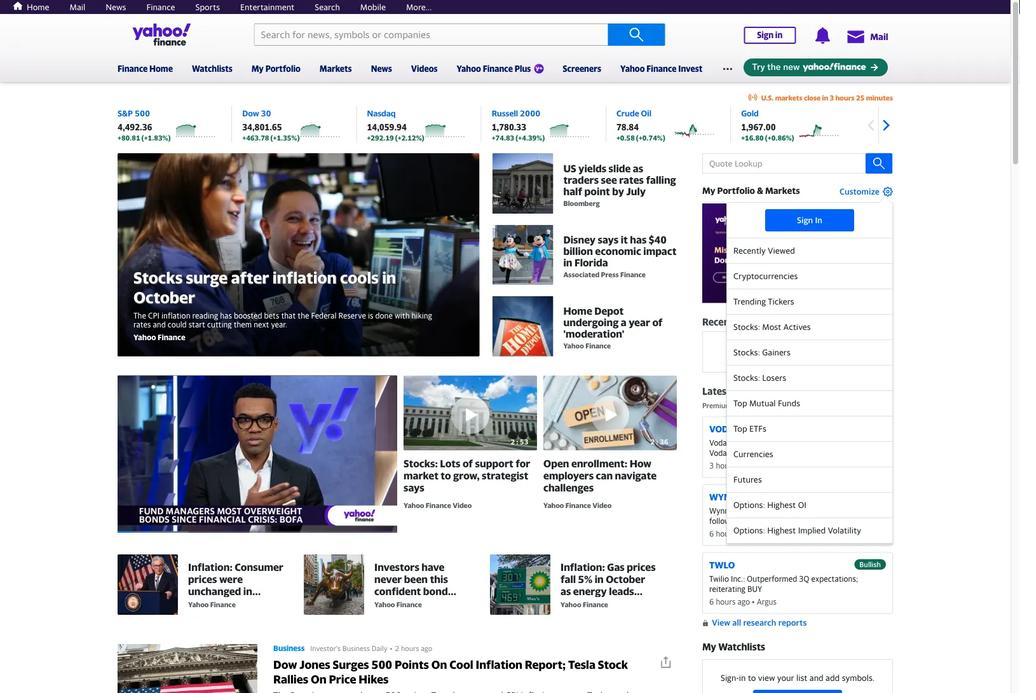 Task type: describe. For each thing, give the bounding box(es) containing it.
top for top mutual funds
[[734, 398, 747, 408]]

30
[[261, 108, 271, 118]]

34,801.65
[[242, 122, 282, 132]]

stocks: for stocks: losers
[[734, 373, 760, 383]]

in inside 'inflation: gas prices fall 5% in october as energy leads inflation slowdown'
[[595, 573, 604, 585]]

falling
[[646, 174, 676, 186]]

1 vertical spatial and
[[810, 673, 824, 683]]

argus inside wynn resorts, limited: maintaining hold following mixed results in macau 6 hours ago • argus
[[757, 529, 777, 538]]

1 horizontal spatial mail
[[871, 31, 889, 42]]

home for home depot undergoing a year of 'moderation' yahoo finance
[[564, 305, 592, 317]]

to inside section
[[748, 673, 756, 683]]

dow for dow jones surges 500 points on cool inflation report; tesla stock rallies on price hikes
[[273, 658, 297, 671]]

fall
[[561, 573, 576, 585]]

your
[[765, 345, 782, 355]]

neutral
[[857, 492, 881, 500]]

has inside 'stocks surge after inflation cools in october the cpi inflation reading has boosted bets that the federal reserve is done with hiking rates and could start cutting them next year. yahoo finance'
[[220, 311, 232, 320]]

0 horizontal spatial watchlists
[[192, 64, 233, 73]]

0 vertical spatial morningstar
[[779, 401, 819, 409]]

open enrollment: how employers can navigate challenges image
[[544, 376, 677, 451]]

0 horizontal spatial news link
[[106, 2, 126, 12]]

finance link
[[147, 2, 175, 12]]

stocks surge after inflation cools in october the cpi inflation reading has boosted bets that the federal reserve is done with hiking rates and could start cutting them next year. yahoo finance
[[134, 268, 432, 342]]

home depot undergoing a year of 'moderation' image
[[493, 296, 553, 357]]

gainers
[[763, 347, 791, 357]]

s&p 500 4,492.36 +80.81 (+1.83%)
[[118, 108, 171, 142]]

hours inside business investor's business daily • 2 hours ago
[[401, 644, 419, 653]]

1 horizontal spatial list
[[797, 673, 808, 683]]

notifications image
[[815, 27, 831, 44]]

says inside stocks: lots of support for market to grow, strategist says
[[404, 482, 425, 494]]

actives
[[784, 322, 811, 332]]

view all research reports link
[[703, 617, 807, 627]]

Quote Lookup text field
[[703, 153, 893, 174]]

futures
[[734, 475, 762, 484]]

1 vertical spatial &
[[821, 401, 825, 409]]

finance inside home depot undergoing a year of 'moderation' yahoo finance
[[586, 342, 611, 350]]

yahoo up crude oil link
[[621, 64, 645, 73]]

done
[[375, 311, 393, 320]]

stocks: most actives
[[734, 322, 811, 332]]

in left notifications icon
[[776, 30, 783, 40]]

hold
[[834, 506, 855, 515]]

hours left 25
[[836, 94, 855, 102]]

stocks: lots of support for market to grow, strategist says
[[404, 457, 531, 494]]

: for stocks: lots of support for market to grow, strategist says
[[517, 437, 519, 446]]

it
[[621, 234, 628, 246]]

in left view at bottom
[[739, 673, 746, 683]]

wynn
[[710, 506, 729, 515]]

outperformed
[[747, 574, 798, 583]]

videos
[[411, 64, 438, 73]]

ago inside the vod vodafone group public limited company: vodafone earnings: weak profits, but management heading in the right direction 3 hours ago • morningstar
[[738, 461, 750, 470]]

volatility
[[828, 525, 862, 535]]

video for challenges
[[593, 501, 612, 510]]

0 horizontal spatial list
[[784, 345, 795, 355]]

view
[[712, 617, 731, 627]]

my for my portfolio & markets
[[703, 185, 716, 196]]

research
[[733, 386, 774, 397]]

them
[[234, 320, 252, 329]]

us yields slide as traders see rates falling half point by july image
[[493, 153, 553, 214]]

the inside the vod vodafone group public limited company: vodafone earnings: weak profits, but management heading in the right direction 3 hours ago • morningstar
[[748, 458, 760, 467]]

business inside business investor's business daily • 2 hours ago
[[343, 644, 370, 653]]

as inside us yields slide as traders see rates falling half point by july bloomberg
[[633, 162, 644, 174]]

my for my watchlists
[[703, 641, 717, 652]]

premium
[[703, 401, 732, 409]]

twilio
[[710, 574, 729, 583]]

2 inside business investor's business daily • 2 hours ago
[[395, 644, 399, 653]]

stocks: for stocks: gainers
[[734, 347, 760, 357]]

options: for options: highest implied volatility
[[734, 525, 765, 535]]

survey
[[433, 609, 465, 621]]

rates inside us yields slide as traders see rates falling half point by july bloomberg
[[620, 174, 644, 186]]

yahoo finance link
[[118, 555, 304, 615]]

search link
[[315, 2, 340, 12]]

yahoo right the inflation: consumer prices were unchanged in october, core inflation rises at slowest pace since september 2021 image
[[188, 601, 209, 609]]

portfolio for my portfolio
[[266, 64, 301, 73]]

nasdaq link
[[367, 108, 396, 118]]

0 vertical spatial recently viewed link
[[727, 238, 893, 264]]

currencies
[[734, 449, 774, 459]]

bets
[[264, 311, 279, 320]]

employers
[[544, 470, 594, 482]]

yahoo finance for lower:
[[375, 601, 422, 609]]

1 vertical spatial markets
[[766, 185, 800, 196]]

wynn link
[[710, 492, 738, 502]]

0 horizontal spatial business
[[273, 644, 305, 653]]

1 horizontal spatial mail link
[[847, 25, 889, 48]]

in inside the vod vodafone group public limited company: vodafone earnings: weak profits, but management heading in the right direction 3 hours ago • morningstar
[[740, 458, 746, 467]]

my watchlists
[[703, 641, 766, 652]]

from
[[761, 401, 777, 409]]

but
[[826, 448, 838, 457]]

latest research reports
[[703, 386, 812, 397]]

customize
[[840, 187, 880, 196]]

markets link
[[320, 55, 352, 79]]

stocks: gainers
[[734, 347, 791, 357]]

sign-in to view your list and add symbols.
[[721, 673, 875, 683]]

missed the event? image
[[703, 203, 893, 303]]

1 vertical spatial recently viewed
[[703, 316, 777, 327]]

options: highest implied volatility
[[734, 525, 862, 535]]

hours inside wynn resorts, limited: maintaining hold following mixed results in macau 6 hours ago • argus
[[716, 529, 736, 538]]

in inside 'stocks surge after inflation cools in october the cpi inflation reading has boosted bets that the federal reserve is done with hiking rates and could start cutting them next year. yahoo finance'
[[382, 268, 396, 287]]

entertainment link
[[240, 2, 295, 12]]

3q
[[800, 574, 810, 583]]

sports link
[[196, 2, 220, 12]]

hours inside the vod vodafone group public limited company: vodafone earnings: weak profits, but management heading in the right direction 3 hours ago • morningstar
[[716, 461, 736, 470]]

0 vertical spatial inflation
[[273, 268, 337, 287]]

bloomberg
[[564, 199, 600, 207]]

depot
[[595, 305, 624, 317]]

yahoo finance inside yahoo finance link
[[188, 601, 236, 609]]

group
[[745, 438, 766, 447]]

in right close
[[823, 94, 829, 102]]

0 vertical spatial mail link
[[70, 2, 85, 12]]

dow for dow 30 34,801.65 +463.78 (+1.35%)
[[242, 108, 259, 118]]

rates inside 'stocks surge after inflation cools in october the cpi inflation reading has boosted bets that the federal reserve is done with hiking rates and could start cutting them next year. yahoo finance'
[[134, 320, 151, 329]]

open
[[544, 457, 569, 470]]

2 vodafone from the top
[[710, 448, 743, 457]]

(+4.39%)
[[516, 134, 545, 142]]

and inside 'stocks surge after inflation cools in october the cpi inflation reading has boosted bets that the federal reserve is done with hiking rates and could start cutting them next year. yahoo finance'
[[153, 320, 166, 329]]

0 vertical spatial recently viewed
[[734, 246, 795, 255]]

the inside 'stocks surge after inflation cools in october the cpi inflation reading has boosted bets that the federal reserve is done with hiking rates and could start cutting them next year. yahoo finance'
[[298, 311, 309, 320]]

oi
[[798, 500, 807, 510]]

yahoo down challenges
[[544, 501, 564, 510]]

1 horizontal spatial news link
[[371, 55, 392, 79]]

stocks surge after inflation cools in october image
[[118, 153, 480, 357]]

business investor's business daily • 2 hours ago
[[273, 644, 432, 653]]

section containing recently viewed
[[703, 153, 893, 693]]

options: highest oi
[[734, 500, 807, 510]]

1,780.33
[[492, 122, 527, 132]]

0 vertical spatial on
[[432, 658, 447, 671]]

videos link
[[411, 55, 438, 79]]

0 vertical spatial mail
[[70, 2, 85, 12]]

stocks: for stocks: lots of support for market to grow, strategist says
[[404, 457, 438, 470]]

surge
[[186, 268, 228, 287]]

+0.58
[[617, 134, 635, 142]]

russell
[[492, 108, 518, 118]]

3 inside the vod vodafone group public limited company: vodafone earnings: weak profits, but management heading in the right direction 3 hours ago • morningstar
[[710, 461, 714, 470]]

implied
[[798, 525, 826, 535]]

weak
[[778, 448, 797, 457]]

1 vertical spatial recently viewed link
[[703, 316, 790, 328]]

of inside home depot undergoing a year of 'moderation' yahoo finance
[[653, 316, 663, 329]]

yahoo finance video for to
[[404, 501, 472, 510]]

inc.:
[[731, 574, 745, 583]]

after
[[231, 268, 269, 287]]

in inside wynn resorts, limited: maintaining hold following mixed results in macau 6 hours ago • argus
[[791, 516, 797, 525]]

company:
[[819, 438, 854, 447]]

says inside disney says it has $40 billion economic impact in florida associated press finance
[[598, 234, 619, 246]]

news for left news link
[[106, 2, 126, 12]]

yahoo down energy
[[561, 601, 582, 609]]

limited:
[[762, 506, 790, 515]]

top etfs link
[[727, 416, 893, 442]]

player iframe element
[[118, 376, 397, 533]]

highest for oi
[[768, 500, 796, 510]]

cryptocurrencies
[[734, 271, 798, 281]]

mutual
[[750, 398, 776, 408]]

1 horizontal spatial home
[[149, 64, 173, 73]]

never
[[375, 573, 402, 585]]

daily
[[372, 644, 388, 653]]

(+0.74%)
[[636, 134, 666, 142]]

36
[[660, 437, 669, 446]]

twlo
[[710, 560, 735, 570]]

1 vertical spatial viewed
[[744, 316, 777, 327]]

• inside business investor's business daily • 2 hours ago
[[390, 644, 393, 653]]

1 horizontal spatial is
[[798, 345, 803, 355]]

stocks: for stocks: most actives
[[734, 322, 760, 332]]

confident
[[375, 585, 421, 597]]

inflation inside 'inflation: gas prices fall 5% in october as energy leads inflation slowdown'
[[561, 597, 602, 609]]

start
[[189, 320, 205, 329]]



Task type: vqa. For each thing, say whether or not it's contained in the screenshot.
Sports link
yes



Task type: locate. For each thing, give the bounding box(es) containing it.
500 inside s&p 500 4,492.36 +80.81 (+1.83%)
[[135, 108, 150, 118]]

1 video from the left
[[453, 501, 472, 510]]

view all research reports
[[712, 617, 807, 627]]

october for surge
[[134, 288, 195, 307]]

to left view at bottom
[[748, 673, 756, 683]]

2 6 from the top
[[710, 597, 714, 606]]

2 left 53
[[511, 437, 515, 446]]

rallies
[[273, 672, 309, 686]]

1 : from the left
[[517, 437, 519, 446]]

my portfolio & markets
[[703, 185, 800, 196]]

yahoo down market on the left bottom of the page
[[404, 501, 424, 510]]

6 down the reiterating
[[710, 597, 714, 606]]

stocks: most actives link
[[727, 315, 893, 340]]

jones
[[300, 658, 330, 671]]

0 vertical spatial and
[[153, 320, 166, 329]]

0 vertical spatial vodafone
[[710, 438, 743, 447]]

0 horizontal spatial is
[[368, 311, 374, 320]]

6 inside twilio inc.: outperformed 3q expectations; reiterating buy 6 hours ago • argus
[[710, 597, 714, 606]]

stock
[[598, 658, 628, 671]]

of inside stocks: lots of support for market to grow, strategist says
[[463, 457, 473, 470]]

1 vertical spatial on
[[311, 672, 327, 686]]

2 highest from the top
[[768, 525, 796, 535]]

portfolio inside 'link'
[[266, 64, 301, 73]]

october for gas
[[606, 573, 646, 585]]

morningstar inside the vod vodafone group public limited company: vodafone earnings: weak profits, but management heading in the right direction 3 hours ago • morningstar
[[757, 461, 799, 470]]

ago up points
[[421, 644, 432, 653]]

viewed up cryptocurrencies
[[768, 246, 795, 255]]

argus down results
[[757, 529, 777, 538]]

0 horizontal spatial yields
[[375, 597, 403, 609]]

news left videos
[[371, 64, 392, 73]]

yahoo inside home depot undergoing a year of 'moderation' yahoo finance
[[564, 342, 584, 350]]

• down currencies
[[752, 461, 755, 470]]

says left it
[[598, 234, 619, 246]]

1 horizontal spatial on
[[432, 658, 447, 671]]

try the new yahoo finance image
[[744, 58, 888, 76]]

0 horizontal spatial yahoo finance
[[188, 601, 236, 609]]

1 horizontal spatial search image
[[873, 157, 886, 170]]

stocks
[[134, 268, 183, 287]]

in up futures
[[740, 458, 746, 467]]

1 vertical spatial my
[[703, 185, 716, 196]]

watchlists down the sports
[[192, 64, 233, 73]]

home inside home depot undergoing a year of 'moderation' yahoo finance
[[564, 305, 592, 317]]

+16.80
[[742, 134, 764, 142]]

finance home
[[118, 64, 173, 73]]

• inside wynn resorts, limited: maintaining hold following mixed results in macau 6 hours ago • argus
[[752, 529, 755, 538]]

0 vertical spatial search image
[[629, 27, 644, 42]]

1 horizontal spatial markets
[[766, 185, 800, 196]]

points
[[395, 658, 429, 671]]

october down stocks
[[134, 288, 195, 307]]

yields left "are"
[[375, 597, 403, 609]]

1 top from the top
[[734, 398, 747, 408]]

1 vertical spatial 500
[[372, 658, 392, 671]]

0 vertical spatial markets
[[320, 64, 352, 73]]

my down view
[[703, 641, 717, 652]]

1 horizontal spatial rates
[[620, 174, 644, 186]]

sign for sign in
[[797, 215, 813, 225]]

0 vertical spatial portfolio
[[266, 64, 301, 73]]

yields inside investors have never been this confident bond yields are headed lower: bofa survey
[[375, 597, 403, 609]]

home for home
[[27, 2, 49, 12]]

is
[[368, 311, 374, 320], [798, 345, 803, 355]]

finance home link
[[118, 55, 173, 79]]

1 vertical spatial watchlists
[[719, 641, 766, 652]]

yields
[[579, 162, 607, 174], [375, 597, 403, 609]]

previous image
[[862, 116, 881, 135]]

inflation down 5%
[[561, 597, 602, 609]]

0 vertical spatial october
[[134, 288, 195, 307]]

1 vertical spatial home
[[149, 64, 173, 73]]

dow left "30"
[[242, 108, 259, 118]]

hours up futures
[[716, 461, 736, 470]]

has right it
[[630, 234, 647, 246]]

hours down the reiterating
[[716, 597, 736, 606]]

finance inside 'stocks surge after inflation cools in october the cpi inflation reading has boosted bets that the federal reserve is done with hiking rates and could start cutting them next year. yahoo finance'
[[158, 333, 185, 342]]

home link
[[9, 1, 49, 12]]

ago down mixed
[[738, 529, 750, 538]]

dow inside 'dow 30 34,801.65 +463.78 (+1.35%)'
[[242, 108, 259, 118]]

0 vertical spatial &
[[757, 185, 764, 196]]

1 horizontal spatial has
[[630, 234, 647, 246]]

viewed
[[768, 246, 795, 255], [744, 316, 777, 327]]

yahoo up lower:
[[375, 601, 395, 609]]

top
[[734, 398, 747, 408], [734, 424, 747, 434]]

vodafone up the heading
[[710, 448, 743, 457]]

1 vodafone from the top
[[710, 438, 743, 447]]

top for top etfs
[[734, 424, 747, 434]]

0 horizontal spatial on
[[311, 672, 327, 686]]

gold link
[[742, 108, 759, 118]]

yahoo right videos
[[457, 64, 481, 73]]

: for open enrollment: how employers can navigate challenges
[[657, 437, 659, 446]]

2 vertical spatial argus
[[757, 597, 777, 606]]

1 horizontal spatial october
[[606, 573, 646, 585]]

3
[[830, 94, 834, 102], [710, 461, 714, 470]]

vod link
[[710, 424, 729, 434]]

cools
[[340, 268, 379, 287]]

on left cool
[[432, 658, 447, 671]]

as left 5%
[[561, 585, 571, 597]]

1 vertical spatial inflation
[[162, 311, 190, 320]]

& down the quote lookup text field at right top
[[757, 185, 764, 196]]

add
[[826, 673, 840, 683]]

2 right daily
[[395, 644, 399, 653]]

recently viewed link down trending
[[703, 316, 790, 328]]

options: down mixed
[[734, 525, 765, 535]]

the right that
[[298, 311, 309, 320]]

1 vertical spatial 3
[[710, 461, 714, 470]]

argus up top etfs link
[[827, 401, 846, 409]]

1 horizontal spatial yahoo finance video
[[544, 501, 612, 510]]

management
[[840, 448, 885, 457]]

your list is empty.
[[765, 345, 831, 355]]

0 horizontal spatial sign
[[757, 30, 774, 40]]

year.
[[271, 320, 287, 329]]

news left finance link
[[106, 2, 126, 12]]

screeners
[[563, 64, 602, 73]]

earnings:
[[745, 448, 776, 457]]

to left grow,
[[441, 470, 451, 482]]

video down grow,
[[453, 501, 472, 510]]

3 right close
[[830, 94, 834, 102]]

search image inside section
[[873, 157, 886, 170]]

yahoo finance video down challenges
[[544, 501, 612, 510]]

yahoo finance plus
[[457, 64, 531, 73]]

4,492.36
[[118, 122, 152, 132]]

0 horizontal spatial as
[[561, 585, 571, 597]]

0 horizontal spatial mail link
[[70, 2, 85, 12]]

dow 30 34,801.65 +463.78 (+1.35%)
[[242, 108, 300, 142]]

my
[[252, 64, 264, 73], [703, 185, 716, 196], [703, 641, 717, 652]]

1 vertical spatial yields
[[375, 597, 403, 609]]

news link left videos link
[[371, 55, 392, 79]]

social media share article menu image
[[659, 656, 672, 668]]

1 vertical spatial to
[[748, 673, 756, 683]]

1 horizontal spatial to
[[748, 673, 756, 683]]

stocks:
[[734, 322, 760, 332], [734, 347, 760, 357], [734, 373, 760, 383], [404, 457, 438, 470]]

1 vertical spatial argus
[[757, 529, 777, 538]]

grow,
[[453, 470, 480, 482]]

finance inside disney says it has $40 billion economic impact in florida associated press finance
[[621, 270, 646, 279]]

funds
[[778, 398, 801, 408]]

portfolio up "30"
[[266, 64, 301, 73]]

latest research reports link
[[703, 385, 837, 398]]

1 horizontal spatial sign
[[797, 215, 813, 225]]

search image
[[629, 27, 644, 42], [873, 157, 886, 170]]

yahoo inside 'stocks surge after inflation cools in october the cpi inflation reading has boosted bets that the federal reserve is done with hiking rates and could start cutting them next year. yahoo finance'
[[134, 333, 156, 342]]

•
[[752, 461, 755, 470], [752, 529, 755, 538], [752, 597, 755, 606], [390, 644, 393, 653]]

mail link right notifications icon
[[847, 25, 889, 48]]

as inside 'inflation: gas prices fall 5% in october as energy leads inflation slowdown'
[[561, 585, 571, 597]]

of right the year
[[653, 316, 663, 329]]

gold
[[742, 108, 759, 118]]

recently down trending
[[703, 316, 742, 327]]

crude
[[617, 108, 639, 118]]

top inside "link"
[[734, 398, 747, 408]]

reading
[[192, 311, 218, 320]]

• inside twilio inc.: outperformed 3q expectations; reiterating buy 6 hours ago • argus
[[752, 597, 755, 606]]

list right 'your' at the right of the page
[[797, 673, 808, 683]]

53
[[520, 437, 529, 446]]

1 yahoo finance video from the left
[[404, 501, 472, 510]]

1 vertical spatial recently
[[703, 316, 742, 327]]

recently viewed down trending
[[703, 316, 777, 327]]

1 vertical spatial news link
[[371, 55, 392, 79]]

in
[[815, 215, 823, 225]]

1 vertical spatial portfolio
[[718, 185, 755, 196]]

nasdaq 14,059.94 +292.19 (+2.12%)
[[367, 108, 425, 142]]

0 vertical spatial as
[[633, 162, 644, 174]]

crude oil 78.84 +0.58 (+0.74%)
[[617, 108, 666, 142]]

watchlists inside section
[[719, 641, 766, 652]]

bofa
[[406, 609, 431, 621]]

0 horizontal spatial october
[[134, 288, 195, 307]]

1 yahoo finance from the left
[[188, 601, 236, 609]]

dow up rallies
[[273, 658, 297, 671]]

is inside 'stocks surge after inflation cools in october the cpi inflation reading has boosted bets that the federal reserve is done with hiking rates and could start cutting them next year. yahoo finance'
[[368, 311, 374, 320]]

list
[[784, 345, 795, 355], [797, 673, 808, 683]]

cool
[[450, 658, 473, 671]]

'moderation'
[[564, 328, 625, 340]]

portfolio inside section
[[718, 185, 755, 196]]

dow jones surges 500 points on cool inflation report; tesla stock rallies on price hikes link
[[118, 634, 677, 693]]

on down jones
[[311, 672, 327, 686]]

recently viewed link down sign in link
[[727, 238, 893, 264]]

3 yahoo finance from the left
[[561, 601, 608, 609]]

0 vertical spatial viewed
[[768, 246, 795, 255]]

in up options: highest implied volatility at the bottom of the page
[[791, 516, 797, 525]]

cutting
[[207, 320, 232, 329]]

: left 36
[[657, 437, 659, 446]]

500 up 4,492.36
[[135, 108, 150, 118]]

highest down results
[[768, 525, 796, 535]]

in inside disney says it has $40 billion economic impact in florida associated press finance
[[564, 256, 573, 269]]

most
[[763, 322, 782, 332]]

how
[[630, 457, 652, 470]]

0 horizontal spatial portfolio
[[266, 64, 301, 73]]

stocks: losers
[[734, 373, 787, 383]]

0 horizontal spatial dow
[[242, 108, 259, 118]]

ago
[[738, 461, 750, 470], [738, 529, 750, 538], [738, 597, 750, 606], [421, 644, 432, 653]]

view
[[758, 673, 775, 683]]

portfolio for my portfolio & markets
[[718, 185, 755, 196]]

news for the rightmost news link
[[371, 64, 392, 73]]

1 horizontal spatial yields
[[579, 162, 607, 174]]

trending
[[734, 297, 766, 306]]

hours inside twilio inc.: outperformed 3q expectations; reiterating buy 6 hours ago • argus
[[716, 597, 736, 606]]

hours down following
[[716, 529, 736, 538]]

1 horizontal spatial :
[[657, 437, 659, 446]]

0 horizontal spatial and
[[153, 320, 166, 329]]

5%
[[578, 573, 593, 585]]

• inside the vod vodafone group public limited company: vodafone earnings: weak profits, but management heading in the right direction 3 hours ago • morningstar
[[752, 461, 755, 470]]

0 horizontal spatial inflation
[[162, 311, 190, 320]]

highest for implied
[[768, 525, 796, 535]]

2 : from the left
[[657, 437, 659, 446]]

1,967.00
[[742, 122, 776, 132]]

yahoo finance video for challenges
[[544, 501, 612, 510]]

in right cools
[[382, 268, 396, 287]]

cryptocurrencies link
[[727, 264, 893, 289]]

and left the add
[[810, 673, 824, 683]]

0 horizontal spatial the
[[298, 311, 309, 320]]

1 horizontal spatial video
[[593, 501, 612, 510]]

1 vertical spatial dow
[[273, 658, 297, 671]]

stocks: left most
[[734, 322, 760, 332]]

1 vertical spatial search image
[[873, 157, 886, 170]]

1 vertical spatial mail link
[[847, 25, 889, 48]]

1 options: from the top
[[734, 500, 765, 510]]

report;
[[525, 658, 566, 671]]

2 yahoo finance from the left
[[375, 601, 422, 609]]

2 yahoo finance video from the left
[[544, 501, 612, 510]]

has inside disney says it has $40 billion economic impact in florida associated press finance
[[630, 234, 647, 246]]

october inside 'inflation: gas prices fall 5% in october as energy leads inflation slowdown'
[[606, 573, 646, 585]]

yahoo finance
[[188, 601, 236, 609], [375, 601, 422, 609], [561, 601, 608, 609]]

options: highest implied volatility link
[[727, 518, 893, 544]]

watchlists down all
[[719, 641, 766, 652]]

recently viewed up cryptocurrencies
[[734, 246, 795, 255]]

dow inside the dow jones surges 500 points on cool inflation report; tesla stock rallies on price hikes
[[273, 658, 297, 671]]

1 vertical spatial as
[[561, 585, 571, 597]]

0 vertical spatial highest
[[768, 500, 796, 510]]

6 inside wynn resorts, limited: maintaining hold following mixed results in macau 6 hours ago • argus
[[710, 529, 714, 538]]

1 horizontal spatial says
[[598, 234, 619, 246]]

yahoo finance video down market on the left bottom of the page
[[404, 501, 472, 510]]

2 horizontal spatial inflation
[[561, 597, 602, 609]]

yahoo down the
[[134, 333, 156, 342]]

is left done
[[368, 311, 374, 320]]

russell 2000 1,780.33 +74.83 (+4.39%)
[[492, 108, 545, 142]]

0 vertical spatial recently
[[734, 246, 766, 255]]

ago up futures
[[738, 461, 750, 470]]

entertainment
[[240, 2, 295, 12]]

disney says it has $40 billion economic impact in florida image
[[493, 225, 553, 286]]

2 left 36
[[651, 437, 655, 446]]

1 horizontal spatial 3
[[830, 94, 834, 102]]

options: up mixed
[[734, 500, 765, 510]]

• down buy
[[752, 597, 755, 606]]

mixed
[[743, 516, 764, 525]]

0 vertical spatial list
[[784, 345, 795, 355]]

highest up results
[[768, 500, 796, 510]]

my for my portfolio
[[252, 64, 264, 73]]

wynn
[[710, 492, 738, 502]]

0 vertical spatial dow
[[242, 108, 259, 118]]

mail right 'home' link
[[70, 2, 85, 12]]

14,059.94
[[367, 122, 407, 132]]

are
[[405, 597, 421, 609]]

0 vertical spatial 3
[[830, 94, 834, 102]]

october inside 'stocks surge after inflation cools in october the cpi inflation reading has boosted bets that the federal reserve is done with hiking rates and could start cutting them next year. yahoo finance'
[[134, 288, 195, 307]]

has left them
[[220, 311, 232, 320]]

0 vertical spatial rates
[[620, 174, 644, 186]]

investors have never been this confident bond yields are headed lower: bofa survey image
[[304, 555, 364, 615]]

2 options: from the top
[[734, 525, 765, 535]]

to
[[441, 470, 451, 482], [748, 673, 756, 683]]

• down mixed
[[752, 529, 755, 538]]

2 for open enrollment: how employers can navigate challenges
[[651, 437, 655, 446]]

0 vertical spatial the
[[298, 311, 309, 320]]

stocks: lots of support for market to grow, strategist says image
[[404, 376, 537, 451]]

1 vertical spatial options:
[[734, 525, 765, 535]]

as right slide
[[633, 162, 644, 174]]

0 horizontal spatial :
[[517, 437, 519, 446]]

that
[[281, 311, 296, 320]]

search image up yahoo finance invest link
[[629, 27, 644, 42]]

currencies link
[[727, 442, 893, 467]]

1 6 from the top
[[710, 529, 714, 538]]

3 up wynn
[[710, 461, 714, 470]]

section
[[703, 153, 893, 693]]

options:
[[734, 500, 765, 510], [734, 525, 765, 535]]

sign left in
[[797, 215, 813, 225]]

0 horizontal spatial &
[[757, 185, 764, 196]]

options: for options: highest oi
[[734, 500, 765, 510]]

1 vertical spatial of
[[463, 457, 473, 470]]

top down "research"
[[734, 398, 747, 408]]

news
[[106, 2, 126, 12], [371, 64, 392, 73]]

video for to
[[453, 501, 472, 510]]

news link left finance link
[[106, 2, 126, 12]]

& up top etfs link
[[821, 401, 825, 409]]

0 horizontal spatial to
[[441, 470, 451, 482]]

stocks: left your
[[734, 347, 760, 357]]

0 horizontal spatial home
[[27, 2, 49, 12]]

next image
[[877, 116, 896, 135]]

rates left could on the top left of the page
[[134, 320, 151, 329]]

yahoo finance for inflation
[[561, 601, 608, 609]]

sign in
[[797, 215, 823, 225]]

july
[[627, 185, 646, 197]]

1 vertical spatial highest
[[768, 525, 796, 535]]

my inside 'link'
[[252, 64, 264, 73]]

1 vertical spatial has
[[220, 311, 232, 320]]

yahoo down 'moderation' on the right of page
[[564, 342, 584, 350]]

Search for news, symbols or companies text field
[[254, 24, 608, 46]]

yields right us
[[579, 162, 607, 174]]

: left 53
[[517, 437, 519, 446]]

top mutual funds link
[[727, 391, 893, 416]]

resorts,
[[731, 506, 760, 515]]

to inside stocks: lots of support for market to grow, strategist says
[[441, 470, 451, 482]]

rates right the see
[[620, 174, 644, 186]]

2 vertical spatial inflation
[[561, 597, 602, 609]]

mail link right 'home' link
[[70, 2, 85, 12]]

reports
[[776, 386, 812, 397]]

my up "dow 30" link
[[252, 64, 264, 73]]

list right your
[[784, 345, 795, 355]]

recently up cryptocurrencies
[[734, 246, 766, 255]]

0 vertical spatial top
[[734, 398, 747, 408]]

my portfolio
[[252, 64, 301, 73]]

0 vertical spatial watchlists
[[192, 64, 233, 73]]

1 vertical spatial says
[[404, 482, 425, 494]]

prices
[[627, 561, 656, 573]]

associated
[[564, 270, 600, 279]]

500 inside the dow jones surges 500 points on cool inflation report; tesla stock rallies on price hikes
[[372, 658, 392, 671]]

0 horizontal spatial search image
[[629, 27, 644, 42]]

on
[[432, 658, 447, 671], [311, 672, 327, 686]]

&
[[757, 185, 764, 196], [821, 401, 825, 409]]

1 vertical spatial vodafone
[[710, 448, 743, 457]]

this
[[430, 573, 448, 585]]

0 horizontal spatial 2
[[395, 644, 399, 653]]

inflation right the cpi on the left top of the page
[[162, 311, 190, 320]]

yahoo finance premium logo image
[[534, 64, 544, 73]]

yields inside us yields slide as traders see rates falling half point by july bloomberg
[[579, 162, 607, 174]]

0 vertical spatial argus
[[827, 401, 846, 409]]

stocks: inside stocks: lots of support for market to grow, strategist says
[[404, 457, 438, 470]]

of right lots
[[463, 457, 473, 470]]

0 vertical spatial to
[[441, 470, 451, 482]]

been
[[404, 573, 428, 585]]

portfolio down +16.80
[[718, 185, 755, 196]]

public
[[768, 438, 789, 447]]

in up associated
[[564, 256, 573, 269]]

2 horizontal spatial yahoo finance
[[561, 601, 608, 609]]

hours
[[836, 94, 855, 102], [716, 461, 736, 470], [716, 529, 736, 538], [716, 597, 736, 606], [401, 644, 419, 653]]

hours up points
[[401, 644, 419, 653]]

the down earnings:
[[748, 458, 760, 467]]

ago inside twilio inc.: outperformed 3q expectations; reiterating buy 6 hours ago • argus
[[738, 597, 750, 606]]

ago inside business investor's business daily • 2 hours ago
[[421, 644, 432, 653]]

0 horizontal spatial of
[[463, 457, 473, 470]]

0 horizontal spatial rates
[[134, 320, 151, 329]]

inflation: consumer prices were unchanged in october, core inflation rises at slowest pace since september 2021 image
[[118, 555, 178, 615]]

1 horizontal spatial as
[[633, 162, 644, 174]]

1 horizontal spatial watchlists
[[719, 641, 766, 652]]

markets down the quote lookup text field at right top
[[766, 185, 800, 196]]

hikes
[[359, 672, 389, 686]]

2 top from the top
[[734, 424, 747, 434]]

next
[[254, 320, 269, 329]]

2 video from the left
[[593, 501, 612, 510]]

1 vertical spatial morningstar
[[757, 461, 799, 470]]

sign for sign in
[[757, 30, 774, 40]]

ago inside wynn resorts, limited: maintaining hold following mixed results in macau 6 hours ago • argus
[[738, 529, 750, 538]]

inflation: gas prices fall 5% in october as energy leads inflation slowdown image
[[490, 555, 551, 615]]

video down the open enrollment: how employers can navigate challenges
[[593, 501, 612, 510]]

0 vertical spatial says
[[598, 234, 619, 246]]

mail right notifications icon
[[871, 31, 889, 42]]

2 for stocks: lots of support for market to grow, strategist says
[[511, 437, 515, 446]]

1 highest from the top
[[768, 500, 796, 510]]

argus inside twilio inc.: outperformed 3q expectations; reiterating buy 6 hours ago • argus
[[757, 597, 777, 606]]

october up slowdown
[[606, 573, 646, 585]]

1 horizontal spatial the
[[748, 458, 760, 467]]

0 horizontal spatial markets
[[320, 64, 352, 73]]



